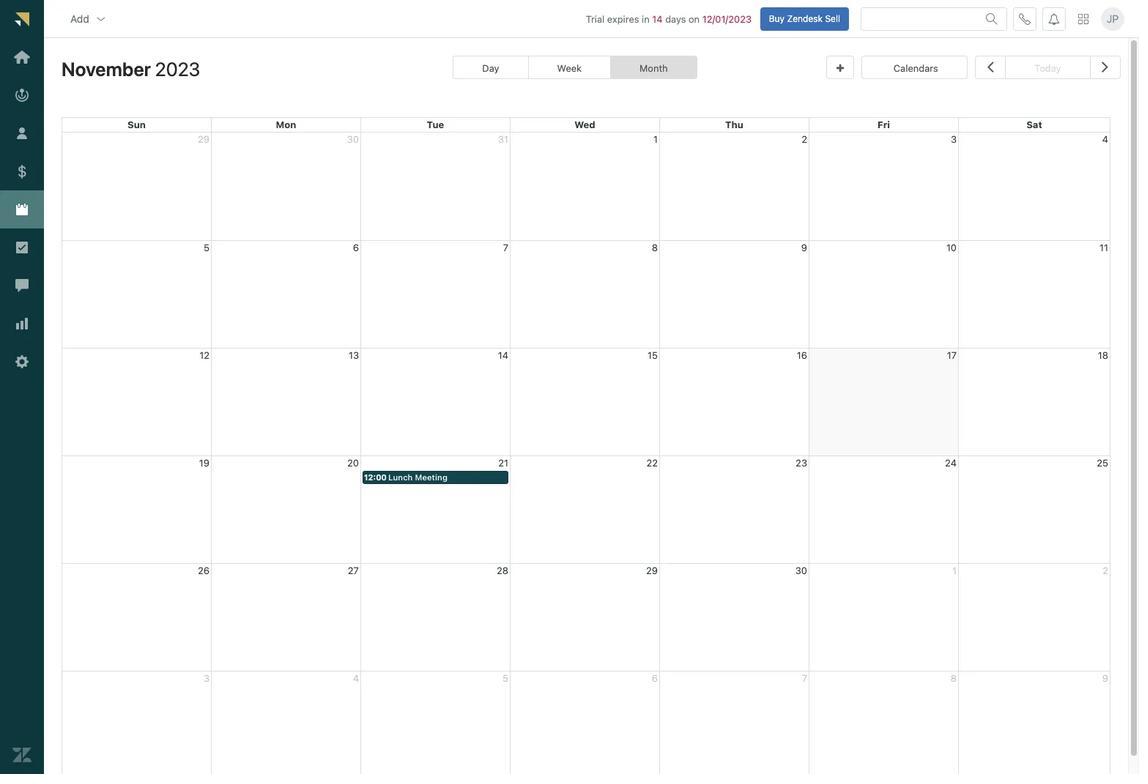 Task type: locate. For each thing, give the bounding box(es) containing it.
0 horizontal spatial 29
[[198, 133, 210, 145]]

15
[[648, 349, 658, 361]]

1 vertical spatial 7
[[802, 673, 808, 684]]

1 vertical spatial 30
[[796, 565, 808, 577]]

1 vertical spatial 6
[[652, 673, 658, 684]]

0 vertical spatial 30
[[347, 133, 359, 145]]

buy zendesk sell
[[769, 13, 841, 24]]

8
[[652, 242, 658, 253], [951, 673, 957, 684]]

thu
[[726, 119, 744, 131]]

3
[[951, 133, 957, 145], [204, 673, 210, 684]]

1 horizontal spatial 4
[[1103, 133, 1109, 145]]

12/01/2023
[[703, 13, 752, 25]]

expires
[[607, 13, 639, 25]]

2
[[802, 133, 808, 145], [1103, 565, 1109, 577]]

add
[[70, 12, 89, 25]]

1 vertical spatial 8
[[951, 673, 957, 684]]

trial expires in 14 days on 12/01/2023
[[586, 13, 752, 25]]

1 vertical spatial 4
[[353, 673, 359, 684]]

november
[[62, 58, 151, 80]]

0 vertical spatial 2
[[802, 133, 808, 145]]

2023
[[155, 58, 200, 80]]

1 horizontal spatial 1
[[953, 565, 957, 577]]

angle right image
[[1102, 57, 1109, 76]]

1 horizontal spatial 7
[[802, 673, 808, 684]]

meeting
[[415, 473, 448, 482]]

in
[[642, 13, 650, 25]]

0 horizontal spatial 8
[[652, 242, 658, 253]]

6
[[353, 242, 359, 253], [652, 673, 658, 684]]

24
[[945, 457, 957, 469]]

9
[[802, 242, 808, 253], [1103, 673, 1109, 684]]

1 horizontal spatial 5
[[503, 673, 509, 684]]

18
[[1098, 349, 1109, 361]]

1
[[654, 133, 658, 145], [953, 565, 957, 577]]

31
[[498, 133, 509, 145]]

19
[[199, 457, 210, 469]]

calls image
[[1019, 13, 1031, 25]]

0 vertical spatial 14
[[652, 13, 663, 25]]

1 vertical spatial 14
[[498, 349, 509, 361]]

1 horizontal spatial 29
[[646, 565, 658, 577]]

0 horizontal spatial 9
[[802, 242, 808, 253]]

0 horizontal spatial 3
[[204, 673, 210, 684]]

sun
[[128, 119, 146, 131]]

0 horizontal spatial 7
[[503, 242, 509, 253]]

23
[[796, 457, 808, 469]]

zendesk products image
[[1079, 14, 1089, 24]]

1 horizontal spatial 9
[[1103, 673, 1109, 684]]

14
[[652, 13, 663, 25], [498, 349, 509, 361]]

1 horizontal spatial 14
[[652, 13, 663, 25]]

1 horizontal spatial 6
[[652, 673, 658, 684]]

0 vertical spatial 29
[[198, 133, 210, 145]]

0 horizontal spatial 4
[[353, 673, 359, 684]]

0 horizontal spatial 5
[[204, 242, 210, 253]]

10
[[947, 242, 957, 253]]

fri
[[878, 119, 890, 131]]

1 horizontal spatial 3
[[951, 133, 957, 145]]

0 vertical spatial 1
[[654, 133, 658, 145]]

add button
[[59, 4, 119, 33]]

0 horizontal spatial 1
[[654, 133, 658, 145]]

1 vertical spatial 5
[[503, 673, 509, 684]]

27
[[348, 565, 359, 577]]

4
[[1103, 133, 1109, 145], [353, 673, 359, 684]]

0 horizontal spatial 2
[[802, 133, 808, 145]]

29
[[198, 133, 210, 145], [646, 565, 658, 577]]

days
[[666, 13, 686, 25]]

wed
[[575, 119, 596, 131]]

lunch
[[388, 473, 413, 482]]

1 horizontal spatial 2
[[1103, 565, 1109, 577]]

1 vertical spatial 29
[[646, 565, 658, 577]]

7
[[503, 242, 509, 253], [802, 673, 808, 684]]

22
[[647, 457, 658, 469]]

month
[[640, 62, 668, 74]]

buy zendesk sell button
[[760, 7, 849, 30]]

0 horizontal spatial 6
[[353, 242, 359, 253]]

30
[[347, 133, 359, 145], [796, 565, 808, 577]]

0 vertical spatial 5
[[204, 242, 210, 253]]

12
[[200, 349, 210, 361]]

5
[[204, 242, 210, 253], [503, 673, 509, 684]]

11
[[1100, 242, 1109, 253]]



Task type: describe. For each thing, give the bounding box(es) containing it.
0 vertical spatial 9
[[802, 242, 808, 253]]

1 vertical spatial 2
[[1103, 565, 1109, 577]]

26
[[198, 565, 210, 577]]

buy
[[769, 13, 785, 24]]

sat
[[1027, 119, 1043, 131]]

1 horizontal spatial 8
[[951, 673, 957, 684]]

jp button
[[1101, 7, 1125, 30]]

calendars
[[894, 62, 939, 74]]

angle left image
[[987, 57, 994, 76]]

mon
[[276, 119, 296, 131]]

week
[[557, 62, 582, 74]]

13
[[349, 349, 359, 361]]

12:00
[[364, 473, 387, 482]]

tue
[[427, 119, 444, 131]]

today
[[1035, 62, 1062, 74]]

25
[[1097, 457, 1109, 469]]

zendesk
[[787, 13, 823, 24]]

bell image
[[1049, 13, 1060, 25]]

day
[[482, 62, 499, 74]]

plus image
[[837, 64, 844, 73]]

zendesk image
[[12, 746, 32, 765]]

jp
[[1107, 12, 1119, 25]]

1 vertical spatial 9
[[1103, 673, 1109, 684]]

12:00 lunch meeting
[[364, 473, 448, 482]]

0 vertical spatial 4
[[1103, 133, 1109, 145]]

28
[[497, 565, 509, 577]]

0 vertical spatial 8
[[652, 242, 658, 253]]

21
[[499, 457, 509, 469]]

1 vertical spatial 3
[[204, 673, 210, 684]]

0 horizontal spatial 30
[[347, 133, 359, 145]]

17
[[947, 349, 957, 361]]

sell
[[826, 13, 841, 24]]

0 vertical spatial 3
[[951, 133, 957, 145]]

search image
[[986, 13, 998, 25]]

0 horizontal spatial 14
[[498, 349, 509, 361]]

november 2023
[[62, 58, 200, 80]]

on
[[689, 13, 700, 25]]

1 vertical spatial 1
[[953, 565, 957, 577]]

0 vertical spatial 6
[[353, 242, 359, 253]]

0 vertical spatial 7
[[503, 242, 509, 253]]

trial
[[586, 13, 605, 25]]

20
[[347, 457, 359, 469]]

chevron down image
[[95, 13, 107, 25]]

16
[[797, 349, 808, 361]]

1 horizontal spatial 30
[[796, 565, 808, 577]]



Task type: vqa. For each thing, say whether or not it's contained in the screenshot.


